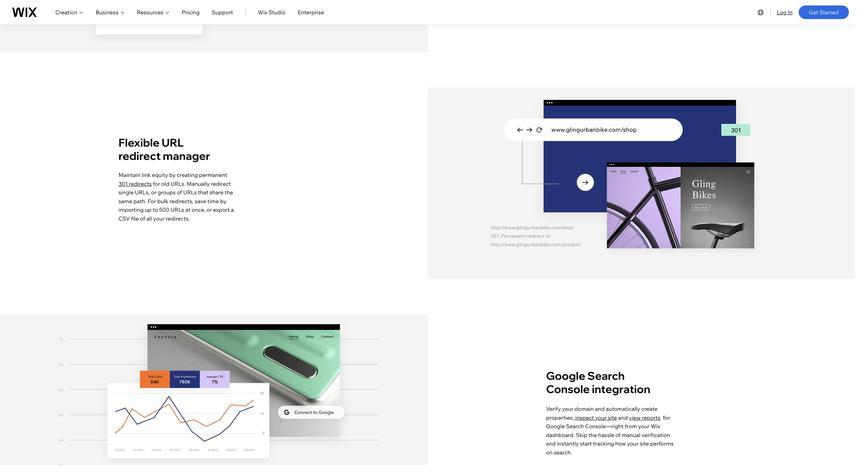 Task type: vqa. For each thing, say whether or not it's contained in the screenshot.
Verify your domain and automatically create properties,
yes



Task type: locate. For each thing, give the bounding box(es) containing it.
from
[[625, 423, 637, 430]]

of left all
[[140, 215, 145, 222]]

by
[[169, 172, 176, 179], [220, 198, 226, 205]]

site down the verification
[[640, 441, 649, 448]]

urls
[[183, 189, 197, 196], [171, 207, 184, 214]]

0 horizontal spatial wix
[[258, 9, 267, 16]]

0 vertical spatial or
[[151, 189, 156, 196]]

1 horizontal spatial redirect
[[211, 180, 231, 187]]

0 vertical spatial redirect
[[119, 149, 161, 163]]

301
[[119, 180, 128, 187]]

in
[[788, 9, 793, 16]]

for
[[153, 180, 160, 187], [663, 415, 670, 422]]

wix left studio
[[258, 9, 267, 16]]

2 vertical spatial of
[[616, 432, 621, 439]]

1 vertical spatial wix
[[651, 423, 660, 430]]

for old urls. manually redirect single urls, or groups of urls that share the same path. for bulk redirects, save time by importing up to 500 urls at once, or export a csv file of all your redirects.
[[119, 180, 234, 222]]

0 horizontal spatial redirect
[[119, 149, 161, 163]]

the up start
[[589, 432, 597, 439]]

and inside verify your domain and automatically create properties,
[[595, 406, 605, 413]]

by inside 'for old urls. manually redirect single urls, or groups of urls that share the same path. for bulk redirects, save time by importing up to 500 urls at once, or export a csv file of all your redirects.'
[[220, 198, 226, 205]]

old
[[161, 180, 169, 187]]

business button
[[96, 8, 125, 16]]

0 vertical spatial by
[[169, 172, 176, 179]]

the
[[225, 189, 233, 196], [589, 432, 597, 439]]

new bicycle website image
[[599, 161, 762, 257]]

and
[[595, 406, 605, 413], [618, 415, 628, 422], [546, 441, 556, 448]]

maintain link equity by creating permanent 301 redirects
[[119, 172, 227, 187]]

1 vertical spatial search
[[566, 423, 584, 430]]

urls,
[[135, 189, 150, 196]]

urls up redirects. on the left of the page
[[171, 207, 184, 214]]

resources
[[137, 9, 163, 16]]

0 vertical spatial and
[[595, 406, 605, 413]]

manual
[[622, 432, 641, 439]]

1 horizontal spatial search
[[588, 370, 625, 383]]

1 horizontal spatial for
[[663, 415, 670, 422]]

0 vertical spatial wix
[[258, 9, 267, 16]]

your down manual at the bottom of the page
[[627, 441, 639, 448]]

site up console—right
[[608, 415, 617, 422]]

that
[[198, 189, 208, 196]]

track events on your wix site with the google search console integration image
[[97, 375, 280, 466]]

path.
[[134, 198, 147, 205]]

0 vertical spatial the
[[225, 189, 233, 196]]

redirects,
[[170, 198, 194, 205]]

the right "share"
[[225, 189, 233, 196]]

and up on at the bottom right of the page
[[546, 441, 556, 448]]

inspect your site and view reports
[[575, 415, 661, 422]]

1 horizontal spatial site
[[640, 441, 649, 448]]

1 vertical spatial or
[[207, 207, 212, 214]]

1 horizontal spatial by
[[220, 198, 226, 205]]

studio
[[269, 9, 286, 16]]

0 horizontal spatial search
[[566, 423, 584, 430]]

0 horizontal spatial by
[[169, 172, 176, 179]]

of up the how
[[616, 432, 621, 439]]

0 horizontal spatial of
[[140, 215, 145, 222]]

1 vertical spatial of
[[140, 215, 145, 222]]

your inside verify your domain and automatically create properties,
[[562, 406, 574, 413]]

wix
[[258, 9, 267, 16], [651, 423, 660, 430]]

equity
[[152, 172, 168, 179]]

1 horizontal spatial the
[[589, 432, 597, 439]]

search inside for google search console—right from your wix dashboard. skip the hassle of manual verification and instantly start tracking how your site performs on search.
[[566, 423, 584, 430]]

of down urls. at the top
[[177, 189, 182, 196]]

and inside for google search console—right from your wix dashboard. skip the hassle of manual verification and instantly start tracking how your site performs on search.
[[546, 441, 556, 448]]

google
[[546, 370, 586, 383], [546, 423, 565, 430]]

log in
[[777, 9, 793, 16]]

google search console integration
[[546, 370, 651, 396]]

0 vertical spatial of
[[177, 189, 182, 196]]

instantly
[[557, 441, 579, 448]]

1 vertical spatial by
[[220, 198, 226, 205]]

support link
[[212, 8, 233, 16]]

0 horizontal spatial for
[[153, 180, 160, 187]]

search
[[588, 370, 625, 383], [566, 423, 584, 430]]

for left old
[[153, 180, 160, 187]]

how
[[615, 441, 626, 448]]

1 vertical spatial google
[[546, 423, 565, 430]]

redirect up link
[[119, 149, 161, 163]]

up
[[145, 207, 152, 214]]

or down time
[[207, 207, 212, 214]]

support
[[212, 9, 233, 16]]

creation
[[55, 9, 77, 16]]

1 horizontal spatial or
[[207, 207, 212, 214]]

your down 'to'
[[153, 215, 165, 222]]

1 vertical spatial redirect
[[211, 180, 231, 187]]

for right reports
[[663, 415, 670, 422]]

domain
[[575, 406, 594, 413]]

urls.
[[171, 180, 186, 187]]

redirect up "share"
[[211, 180, 231, 187]]

2 horizontal spatial and
[[618, 415, 628, 422]]

structured data code image
[[0, 0, 428, 53]]

time
[[207, 198, 219, 205]]

manager
[[163, 149, 210, 163]]

0 horizontal spatial and
[[546, 441, 556, 448]]

2 horizontal spatial of
[[616, 432, 621, 439]]

enterprise link
[[298, 8, 324, 16]]

your
[[153, 215, 165, 222], [562, 406, 574, 413], [595, 415, 607, 422], [638, 423, 650, 430], [627, 441, 639, 448]]

0 vertical spatial search
[[588, 370, 625, 383]]

2 google from the top
[[546, 423, 565, 430]]

0 vertical spatial site
[[608, 415, 617, 422]]

creation button
[[55, 8, 83, 16]]

single
[[119, 189, 134, 196]]

google inside google search console integration
[[546, 370, 586, 383]]

pricing
[[182, 9, 200, 16]]

by up export
[[220, 198, 226, 205]]

0 vertical spatial google
[[546, 370, 586, 383]]

performs
[[650, 441, 674, 448]]

0 horizontal spatial the
[[225, 189, 233, 196]]

index your site on google using the wix seo wiz image
[[259, 401, 364, 425]]

start
[[580, 441, 592, 448]]

urls down manually
[[183, 189, 197, 196]]

1 vertical spatial site
[[640, 441, 649, 448]]

wix url redirect manager image
[[428, 88, 855, 279], [577, 174, 594, 191], [577, 174, 594, 191]]

and for domain
[[595, 406, 605, 413]]

or
[[151, 189, 156, 196], [207, 207, 212, 214]]

1 horizontal spatial and
[[595, 406, 605, 413]]

wix studio link
[[258, 8, 286, 16]]

1 vertical spatial and
[[618, 415, 628, 422]]

view
[[629, 415, 641, 422]]

to
[[153, 207, 158, 214]]

your up properties,
[[562, 406, 574, 413]]

wix up the verification
[[651, 423, 660, 430]]

customizing structured data on your wix site with json-ld code image
[[223, 0, 325, 20]]

url
[[162, 136, 184, 150]]

log in link
[[777, 8, 793, 16]]

on
[[546, 450, 553, 457]]

by up urls. at the top
[[169, 172, 176, 179]]

for inside 'for old urls. manually redirect single urls, or groups of urls that share the same path. for bulk redirects, save time by importing up to 500 urls at once, or export a csv file of all your redirects.'
[[153, 180, 160, 187]]

500
[[159, 207, 169, 214]]

creating
[[177, 172, 198, 179]]

wix inside for google search console—right from your wix dashboard. skip the hassle of manual verification and instantly start tracking how your site performs on search.
[[651, 423, 660, 430]]

1 vertical spatial for
[[663, 415, 670, 422]]

or up for on the top left
[[151, 189, 156, 196]]

save
[[195, 198, 206, 205]]

0 vertical spatial for
[[153, 180, 160, 187]]

1 horizontal spatial wix
[[651, 423, 660, 430]]

for inside for google search console—right from your wix dashboard. skip the hassle of manual verification and instantly start tracking how your site performs on search.
[[663, 415, 670, 422]]

language selector, english selected image
[[757, 8, 765, 16]]

file
[[131, 215, 139, 222]]

and down automatically at the bottom right of page
[[618, 415, 628, 422]]

verification
[[642, 432, 670, 439]]

2 vertical spatial and
[[546, 441, 556, 448]]

1 vertical spatial the
[[589, 432, 597, 439]]

wix studio
[[258, 9, 286, 16]]

and for site
[[618, 415, 628, 422]]

and up inspect your site link
[[595, 406, 605, 413]]

1 google from the top
[[546, 370, 586, 383]]

of inside for google search console—right from your wix dashboard. skip the hassle of manual verification and instantly start tracking how your site performs on search.
[[616, 432, 621, 439]]

google search console data image
[[125, 358, 245, 402]]



Task type: describe. For each thing, give the bounding box(es) containing it.
for google search console—right from your wix dashboard. skip the hassle of manual verification and instantly start tracking how your site performs on search.
[[546, 415, 674, 457]]

tracking
[[593, 441, 614, 448]]

1 vertical spatial urls
[[171, 207, 184, 214]]

mobile phone website image
[[0, 315, 428, 466]]

console—right
[[585, 423, 624, 430]]

flexible url redirect manager
[[119, 136, 210, 163]]

hassle
[[598, 432, 614, 439]]

0 horizontal spatial site
[[608, 415, 617, 422]]

bulk
[[157, 198, 168, 205]]

get
[[809, 9, 819, 16]]

the inside 'for old urls. manually redirect single urls, or groups of urls that share the same path. for bulk redirects, save time by importing up to 500 urls at once, or export a csv file of all your redirects.'
[[225, 189, 233, 196]]

permanent
[[199, 172, 227, 179]]

redirects.
[[166, 215, 190, 222]]

all
[[146, 215, 152, 222]]

by inside maintain link equity by creating permanent 301 redirects
[[169, 172, 176, 179]]

skip
[[576, 432, 588, 439]]

at
[[185, 207, 190, 214]]

serp results for butternut squash soup recipe image
[[86, 0, 212, 46]]

wix inside wix studio link
[[258, 9, 267, 16]]

link
[[142, 172, 151, 179]]

view reports link
[[629, 415, 661, 422]]

dashboard.
[[546, 432, 575, 439]]

for for wix
[[663, 415, 670, 422]]

enterprise
[[298, 9, 324, 16]]

get started
[[809, 9, 839, 16]]

same
[[119, 198, 132, 205]]

for
[[148, 198, 156, 205]]

redirects
[[129, 180, 152, 187]]

flexible
[[119, 136, 160, 150]]

verify
[[546, 406, 561, 413]]

export
[[213, 207, 230, 214]]

site inside for google search console—right from your wix dashboard. skip the hassle of manual verification and instantly start tracking how your site performs on search.
[[640, 441, 649, 448]]

pricing link
[[182, 8, 200, 16]]

maintain
[[119, 172, 141, 179]]

inspect
[[575, 415, 594, 422]]

automatically
[[606, 406, 640, 413]]

create
[[642, 406, 658, 413]]

verify your domain and automatically create properties,
[[546, 406, 658, 422]]

search inside google search console integration
[[588, 370, 625, 383]]

integration
[[592, 383, 651, 396]]

redirect inside 'for old urls. manually redirect single urls, or groups of urls that share the same path. for bulk redirects, save time by importing up to 500 urls at once, or export a csv file of all your redirects.'
[[211, 180, 231, 187]]

business
[[96, 9, 118, 16]]

share
[[210, 189, 224, 196]]

console
[[546, 383, 590, 396]]

1 horizontal spatial of
[[177, 189, 182, 196]]

redirect inside flexible url redirect manager
[[119, 149, 161, 163]]

manually
[[187, 180, 210, 187]]

google inside for google search console—right from your wix dashboard. skip the hassle of manual verification and instantly start tracking how your site performs on search.
[[546, 423, 565, 430]]

csv
[[119, 215, 130, 222]]

reports
[[642, 415, 661, 422]]

get started link
[[799, 5, 849, 19]]

search.
[[554, 450, 572, 457]]

301 redirects link
[[119, 180, 152, 187]]

properties,
[[546, 415, 574, 422]]

0 horizontal spatial or
[[151, 189, 156, 196]]

log
[[777, 9, 787, 16]]

0 vertical spatial urls
[[183, 189, 197, 196]]

your down "view reports" link
[[638, 423, 650, 430]]

resources button
[[137, 8, 170, 16]]

the inside for google search console—right from your wix dashboard. skip the hassle of manual verification and instantly start tracking how your site performs on search.
[[589, 432, 597, 439]]

a
[[231, 207, 234, 214]]

your up console—right
[[595, 415, 607, 422]]

importing
[[119, 207, 144, 214]]

your inside 'for old urls. manually redirect single urls, or groups of urls that share the same path. for bulk redirects, save time by importing up to 500 urls at once, or export a csv file of all your redirects.'
[[153, 215, 165, 222]]

groups
[[158, 189, 176, 196]]

inspect your site link
[[575, 415, 617, 422]]

started
[[820, 9, 839, 16]]

once,
[[192, 207, 205, 214]]

for for urls,
[[153, 180, 160, 187]]



